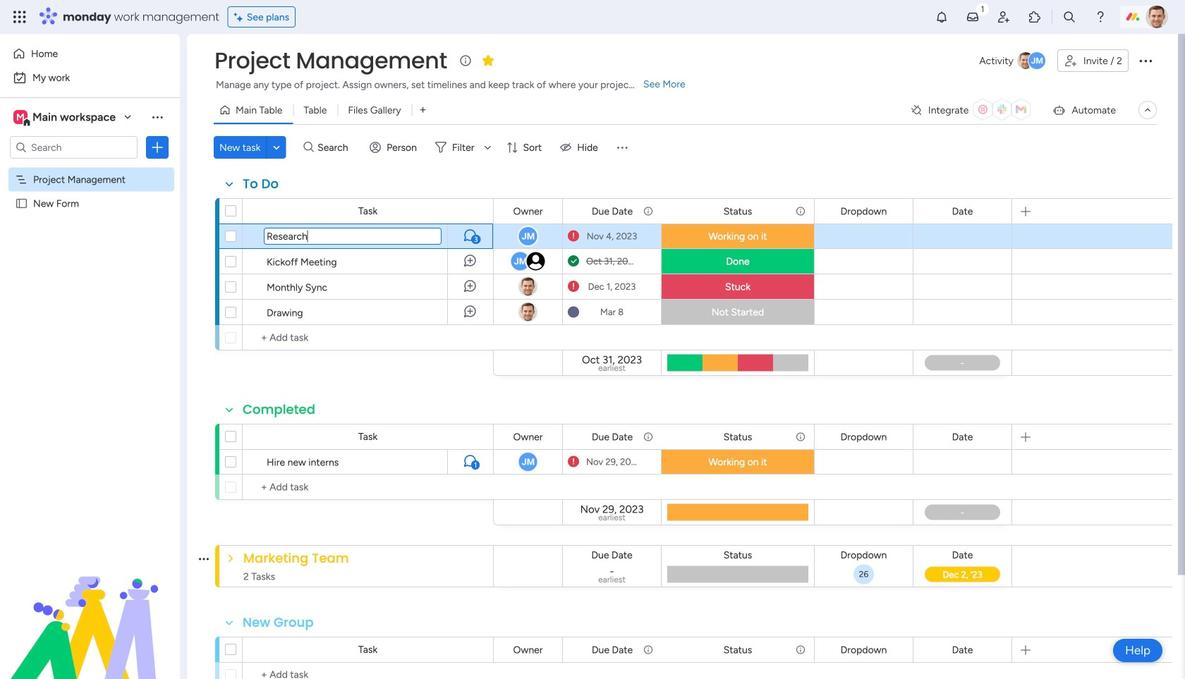 Task type: vqa. For each thing, say whether or not it's contained in the screenshot.
Public Board image
yes



Task type: locate. For each thing, give the bounding box(es) containing it.
invite members image
[[997, 10, 1011, 24]]

option
[[8, 42, 171, 65], [8, 66, 171, 89], [0, 167, 180, 170]]

0 vertical spatial options image
[[1138, 52, 1155, 69]]

0 horizontal spatial options image
[[150, 140, 164, 155]]

notifications image
[[935, 10, 949, 24]]

v2 done deadline image
[[568, 255, 579, 268]]

Search in workspace field
[[30, 139, 118, 156]]

1 vertical spatial v2 overdue deadline image
[[568, 456, 579, 469]]

None field
[[211, 46, 451, 76], [239, 175, 282, 193], [510, 204, 547, 219], [588, 204, 637, 219], [720, 204, 756, 219], [837, 204, 891, 219], [949, 204, 977, 219], [265, 229, 441, 244], [239, 401, 319, 419], [510, 429, 547, 445], [588, 429, 637, 445], [720, 429, 756, 445], [837, 429, 891, 445], [949, 429, 977, 445], [588, 548, 636, 563], [720, 548, 756, 563], [837, 548, 891, 563], [949, 548, 977, 563], [240, 550, 353, 568], [239, 614, 317, 632], [510, 643, 547, 658], [588, 643, 637, 658], [720, 643, 756, 658], [837, 643, 891, 658], [949, 643, 977, 658], [211, 46, 451, 76], [239, 175, 282, 193], [510, 204, 547, 219], [588, 204, 637, 219], [720, 204, 756, 219], [837, 204, 891, 219], [949, 204, 977, 219], [265, 229, 441, 244], [239, 401, 319, 419], [510, 429, 547, 445], [588, 429, 637, 445], [720, 429, 756, 445], [837, 429, 891, 445], [949, 429, 977, 445], [588, 548, 636, 563], [720, 548, 756, 563], [837, 548, 891, 563], [949, 548, 977, 563], [240, 550, 353, 568], [239, 614, 317, 632], [510, 643, 547, 658], [588, 643, 637, 658], [720, 643, 756, 658], [837, 643, 891, 658], [949, 643, 977, 658]]

workspace options image
[[150, 110, 164, 124]]

angle down image
[[273, 142, 280, 153]]

Search field
[[314, 138, 356, 157]]

help image
[[1094, 10, 1108, 24]]

search everything image
[[1063, 10, 1077, 24]]

1 v2 overdue deadline image from the top
[[568, 280, 579, 294]]

2 v2 overdue deadline image from the top
[[568, 456, 579, 469]]

options image down terry turtle icon
[[1138, 52, 1155, 69]]

column information image
[[643, 432, 654, 443], [795, 645, 807, 656]]

0 vertical spatial column information image
[[643, 432, 654, 443]]

+ Add task text field
[[250, 330, 487, 346], [250, 667, 487, 680]]

1 image
[[977, 1, 989, 17]]

1 vertical spatial + add task text field
[[250, 667, 487, 680]]

options image
[[1138, 52, 1155, 69], [150, 140, 164, 155]]

0 vertical spatial option
[[8, 42, 171, 65]]

v2 overdue deadline image
[[568, 280, 579, 294], [568, 456, 579, 469]]

1 vertical spatial column information image
[[795, 645, 807, 656]]

0 vertical spatial v2 overdue deadline image
[[568, 280, 579, 294]]

workspace selection element
[[13, 109, 118, 127]]

options image down the workspace options icon
[[150, 140, 164, 155]]

workspace image
[[13, 109, 28, 125]]

2 + add task text field from the top
[[250, 667, 487, 680]]

list box
[[0, 165, 180, 406]]

column information image
[[643, 206, 654, 217], [795, 206, 807, 217], [795, 432, 807, 443], [643, 645, 654, 656]]

1 horizontal spatial column information image
[[795, 645, 807, 656]]

see plans image
[[234, 9, 247, 25]]

0 vertical spatial + add task text field
[[250, 330, 487, 346]]

public board image
[[15, 197, 28, 210]]

update feed image
[[966, 10, 980, 24]]

1 vertical spatial option
[[8, 66, 171, 89]]



Task type: describe. For each thing, give the bounding box(es) containing it.
v2 search image
[[304, 140, 314, 155]]

menu image
[[615, 140, 629, 155]]

collapse board header image
[[1143, 104, 1154, 116]]

+ Add task text field
[[250, 479, 487, 496]]

select product image
[[13, 10, 27, 24]]

1 vertical spatial options image
[[150, 140, 164, 155]]

monday marketplace image
[[1028, 10, 1042, 24]]

lottie animation element
[[0, 537, 180, 680]]

lottie animation image
[[0, 537, 180, 680]]

v2 overdue deadline image
[[568, 230, 579, 243]]

2 vertical spatial option
[[0, 167, 180, 170]]

1 + add task text field from the top
[[250, 330, 487, 346]]

add view image
[[420, 105, 426, 115]]

terry turtle image
[[1146, 6, 1169, 28]]

show board description image
[[457, 54, 474, 68]]

arrow down image
[[479, 139, 496, 156]]

0 horizontal spatial column information image
[[643, 432, 654, 443]]

remove from favorites image
[[481, 53, 495, 67]]

1 horizontal spatial options image
[[1138, 52, 1155, 69]]



